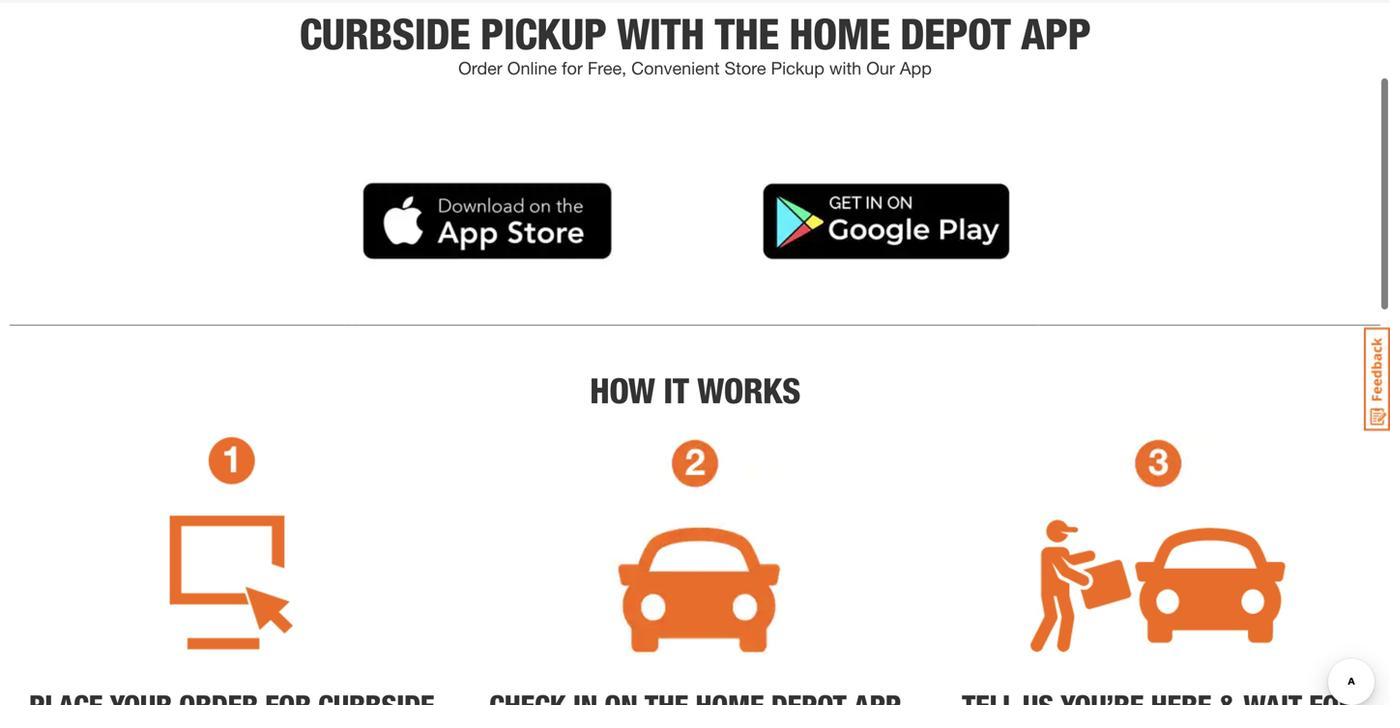 Task type: vqa. For each thing, say whether or not it's contained in the screenshot.
feedback link image
yes



Task type: describe. For each thing, give the bounding box(es) containing it.
for
[[562, 58, 583, 78]]

store
[[725, 58, 766, 78]]

how it works
[[590, 369, 801, 411]]

works
[[698, 369, 801, 411]]

depot
[[901, 8, 1011, 59]]

it
[[664, 369, 689, 411]]

free,
[[588, 58, 627, 78]]

the
[[715, 8, 779, 59]]

home
[[790, 8, 890, 59]]

with
[[830, 58, 862, 78]]



Task type: locate. For each thing, give the bounding box(es) containing it.
app
[[1021, 8, 1091, 59]]

image image
[[10, 153, 686, 287], [705, 153, 1381, 287], [10, 307, 1381, 338], [10, 427, 454, 500], [473, 427, 917, 500], [937, 427, 1381, 500], [10, 500, 454, 662], [473, 500, 917, 662], [937, 500, 1381, 662]]

pickup
[[481, 8, 607, 59]]

curbside
[[300, 8, 470, 59]]

curbside pickup with the home depot app order online for free, convenient store pickup with our app
[[300, 8, 1091, 78]]

feedback link image
[[1365, 327, 1391, 431]]

convenient
[[632, 58, 720, 78]]

online
[[508, 58, 557, 78]]

app
[[900, 58, 932, 78]]

how
[[590, 369, 655, 411]]

pickup
[[771, 58, 825, 78]]

our
[[867, 58, 895, 78]]

with
[[617, 8, 704, 59]]

order
[[459, 58, 503, 78]]



